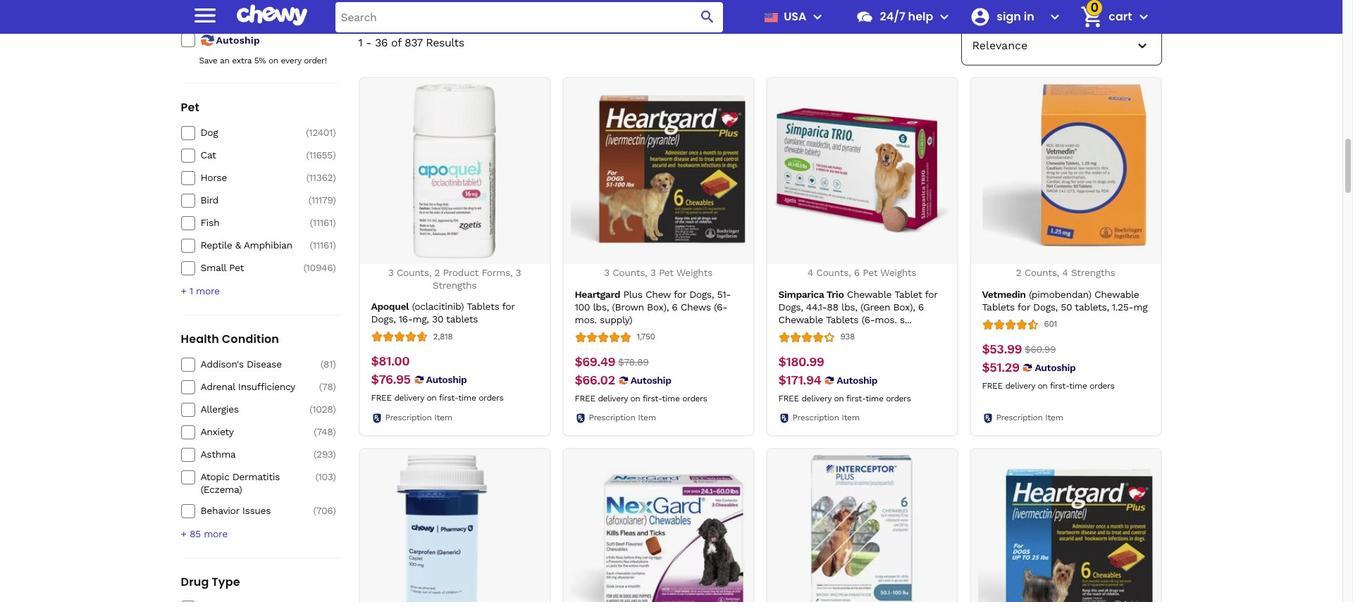 Task type: vqa. For each thing, say whether or not it's contained in the screenshot.
Answered
no



Task type: locate. For each thing, give the bounding box(es) containing it.
cat link
[[201, 149, 301, 162]]

for inside the (oclacitinib) tablets for dogs, 16-mg, 30 tablets
[[502, 301, 515, 312]]

8 ) from the top
[[333, 359, 336, 370]]

autoship link
[[199, 32, 301, 48]]

( for bird
[[308, 195, 311, 206]]

3 up chew
[[651, 267, 656, 278]]

for for $171.94
[[925, 289, 938, 300]]

4 counts, from the left
[[1025, 267, 1059, 278]]

1 11161 from the top
[[313, 217, 333, 229]]

4 item from the left
[[1046, 413, 1064, 423]]

( for small pet
[[303, 262, 306, 274]]

1 prescription item from the left
[[385, 413, 452, 423]]

2 mos. from the left
[[875, 314, 897, 325]]

menu image right usa
[[810, 8, 827, 25]]

1 horizontal spatial 4
[[1063, 267, 1068, 278]]

1 vertical spatial 11161
[[313, 240, 333, 251]]

box), for $66.02
[[647, 301, 669, 313]]

counts, up plus
[[613, 267, 647, 278]]

3
[[388, 267, 394, 278], [516, 267, 521, 278], [604, 267, 610, 278], [651, 267, 656, 278]]

on for $66.02
[[631, 394, 640, 404]]

( for anxiety
[[314, 427, 317, 438]]

first- down the 938
[[847, 394, 866, 404]]

0 horizontal spatial chewable
[[779, 314, 823, 325]]

free down $51.29 text box
[[982, 381, 1003, 391]]

1 horizontal spatial mos.
[[875, 314, 897, 325]]

save
[[199, 56, 217, 66]]

mos. inside 'chewable tablet for dogs, 44.1-88 lbs, (green box), 6 chewable tablets (6-mos. s...'
[[875, 314, 897, 325]]

(6-
[[714, 301, 727, 313], [862, 314, 875, 325]]

2 box), from the left
[[894, 301, 915, 313]]

1 horizontal spatial 1
[[358, 36, 363, 49]]

prescription down $171.94 text field
[[793, 413, 839, 423]]

items image
[[1080, 5, 1105, 29]]

(6- inside 'chewable tablet for dogs, 44.1-88 lbs, (green box), 6 chewable tablets (6-mos. s...'
[[862, 314, 875, 325]]

) for horse
[[333, 172, 336, 183]]

2 horizontal spatial tablets
[[982, 301, 1015, 313]]

anxiety
[[201, 427, 234, 438]]

44.1-
[[806, 301, 827, 313]]

4 prescription from the left
[[996, 413, 1043, 423]]

for inside plus chew for dogs, 51- 100 lbs, (brown box), 6 chews (6- mos. supply)
[[674, 289, 686, 300]]

counts, for $51.29
[[1025, 267, 1059, 278]]

apoquel (oclacitinib) tablets for dogs, 16-mg, 30 tablets image
[[367, 84, 542, 259]]

11161 up ( 10946 )
[[313, 240, 333, 251]]

free for $51.29
[[982, 381, 1003, 391]]

prescription item down $51.29 text box
[[996, 413, 1064, 423]]

1 horizontal spatial weights
[[881, 267, 917, 278]]

box),
[[647, 301, 669, 313], [894, 301, 915, 313]]

( for adrenal insufficiency
[[319, 382, 322, 393]]

4 ) from the top
[[333, 195, 336, 206]]

tablets down 'vetmedin'
[[982, 301, 1015, 313]]

lbs, inside plus chew for dogs, 51- 100 lbs, (brown box), 6 chews (6- mos. supply)
[[593, 301, 609, 313]]

( 706 )
[[313, 506, 336, 517]]

(pimobendan)
[[1029, 289, 1092, 300]]

(6- down the 51-
[[714, 301, 727, 313]]

$53.99 text field
[[982, 342, 1022, 357]]

1 vertical spatial more
[[204, 529, 228, 540]]

$81.00 text field
[[371, 354, 410, 369]]

) for reptile & amphibian
[[333, 240, 336, 251]]

1 horizontal spatial tablets
[[826, 314, 859, 325]]

6 inside 'chewable tablet for dogs, 44.1-88 lbs, (green box), 6 chewable tablets (6-mos. s...'
[[918, 301, 924, 313]]

chewable inside (pimobendan) chewable tablets for dogs, 50  tablets, 1.25-mg
[[1095, 289, 1140, 300]]

0 horizontal spatial 6
[[672, 301, 678, 313]]

3 up apoquel
[[388, 267, 394, 278]]

free down $76.95 text field
[[371, 393, 392, 403]]

autoship down the 938
[[837, 375, 878, 386]]

vetmedin (pimobendan) chewable tablets for dogs, 50  tablets, 1.25-mg image
[[978, 84, 1153, 259]]

for for $66.02
[[674, 289, 686, 300]]

(oclacitinib) tablets for dogs, 16-mg, 30 tablets
[[371, 301, 515, 325]]

vetmedin
[[982, 289, 1026, 300]]

pet inside small pet link
[[229, 262, 244, 274]]

1 vertical spatial 1
[[189, 286, 193, 297]]

1 vertical spatial strengths
[[433, 280, 477, 291]]

dogs, for $76.95
[[371, 314, 396, 325]]

1 lbs, from the left
[[593, 301, 609, 313]]

first- down $60.99 text field
[[1050, 381, 1070, 391]]

2 11161 from the top
[[313, 240, 333, 251]]

autoship down "$78.89" text field
[[631, 375, 671, 386]]

delivery
[[1006, 381, 1035, 391], [394, 393, 424, 403], [598, 394, 628, 404], [802, 394, 832, 404]]

prescription down $76.95 text field
[[385, 413, 432, 423]]

behavior issues link
[[201, 505, 301, 518]]

on down the 938
[[834, 394, 844, 404]]

prescription down $66.02 text field on the left
[[589, 413, 636, 423]]

counts, inside the 3 counts, 2 product forms, 3 strengths
[[397, 267, 431, 278]]

1 horizontal spatial chewable
[[847, 289, 892, 300]]

weights up chews
[[677, 267, 713, 278]]

autoship for $76.95
[[426, 374, 467, 386]]

0 vertical spatial strengths
[[1071, 267, 1116, 278]]

11161 for reptile & amphibian
[[313, 240, 333, 251]]

6 inside plus chew for dogs, 51- 100 lbs, (brown box), 6 chews (6- mos. supply)
[[672, 301, 678, 313]]

delivery down $51.29 text box
[[1006, 381, 1035, 391]]

1 horizontal spatial box),
[[894, 301, 915, 313]]

1028
[[312, 404, 333, 415]]

time for $51.29
[[1070, 381, 1087, 391]]

0 horizontal spatial (6-
[[714, 301, 727, 313]]

2 ) from the top
[[333, 150, 336, 161]]

1 horizontal spatial strengths
[[1071, 267, 1116, 278]]

$53.99 $60.99
[[982, 342, 1056, 356]]

11655
[[309, 150, 333, 161]]

more for health condition
[[204, 529, 228, 540]]

$60.99
[[1025, 344, 1056, 355]]

0 horizontal spatial prescription image
[[575, 413, 586, 424]]

4 up simparica trio
[[808, 267, 813, 278]]

on down "$78.89" text field
[[631, 394, 640, 404]]

menu image
[[191, 1, 219, 29], [810, 8, 827, 25]]

prescription item down $76.95 text field
[[385, 413, 452, 423]]

0 horizontal spatial tablets
[[467, 301, 499, 312]]

autoship
[[216, 35, 260, 46], [1035, 362, 1076, 373], [426, 374, 467, 386], [631, 375, 671, 386], [837, 375, 878, 386]]

help
[[908, 8, 934, 25]]

free
[[982, 381, 1003, 391], [371, 393, 392, 403], [575, 394, 595, 404], [779, 394, 799, 404]]

51-
[[717, 289, 731, 300]]

24/7 help
[[880, 8, 934, 25]]

11 ) from the top
[[333, 427, 336, 438]]

on for $76.95
[[427, 393, 437, 403]]

( for asthma
[[313, 449, 316, 461]]

chewable down 44.1-
[[779, 314, 823, 325]]

delivery down $66.02 text field on the left
[[598, 394, 628, 404]]

on down $60.99 text field
[[1038, 381, 1048, 391]]

addison's
[[201, 359, 244, 370]]

prescription item for $76.95
[[385, 413, 452, 423]]

4 up (pimobendan) in the top right of the page
[[1063, 267, 1068, 278]]

box), inside 'chewable tablet for dogs, 44.1-88 lbs, (green box), 6 chewable tablets (6-mos. s...'
[[894, 301, 915, 313]]

lbs, inside 'chewable tablet for dogs, 44.1-88 lbs, (green box), 6 chewable tablets (6-mos. s...'
[[842, 301, 858, 313]]

0 horizontal spatial 4
[[808, 267, 813, 278]]

dogs, up chews
[[690, 289, 714, 300]]

for right tablet
[[925, 289, 938, 300]]

prescription image
[[371, 413, 382, 424], [779, 413, 790, 424]]

3 up heartgard
[[604, 267, 610, 278]]

delivery for $171.94
[[802, 394, 832, 404]]

for inside 'chewable tablet for dogs, 44.1-88 lbs, (green box), 6 chewable tablets (6-mos. s...'
[[925, 289, 938, 300]]

0 vertical spatial more
[[196, 286, 220, 297]]

autoship up extra
[[216, 35, 260, 46]]

1 2 from the left
[[435, 267, 440, 278]]

13 ) from the top
[[333, 472, 336, 483]]

1 left -
[[358, 36, 363, 49]]

) for cat
[[333, 150, 336, 161]]

2 item from the left
[[638, 413, 656, 423]]

$180.99
[[779, 354, 824, 369]]

0 vertical spatial (6-
[[714, 301, 727, 313]]

1 horizontal spatial prescription image
[[982, 413, 994, 424]]

$78.89 text field
[[618, 354, 649, 370]]

supply)
[[600, 314, 632, 325]]

allergies link
[[201, 403, 301, 416]]

free delivery on first-time orders down $76.95 text field
[[371, 393, 504, 403]]

menu image up save
[[191, 1, 219, 29]]

free for $66.02
[[575, 394, 595, 404]]

(pimobendan) chewable tablets for dogs, 50  tablets, 1.25-mg
[[982, 289, 1148, 313]]

) for addison's disease
[[333, 359, 336, 370]]

0 vertical spatial 11161
[[313, 217, 333, 229]]

free for $171.94
[[779, 394, 799, 404]]

pet up (green
[[863, 267, 878, 278]]

orders for $51.29
[[1090, 381, 1115, 391]]

item
[[434, 413, 452, 423], [638, 413, 656, 423], [842, 413, 860, 423], [1046, 413, 1064, 423]]

autoship for $51.29
[[1035, 362, 1076, 373]]

) for bird
[[333, 195, 336, 206]]

2 lbs, from the left
[[842, 301, 858, 313]]

4 counts, 6 pet weights
[[808, 267, 917, 278]]

dogs, inside 'chewable tablet for dogs, 44.1-88 lbs, (green box), 6 chewable tablets (6-mos. s...'
[[779, 301, 803, 313]]

forms,
[[482, 267, 513, 278]]

2 weights from the left
[[881, 267, 917, 278]]

prescription item
[[385, 413, 452, 423], [589, 413, 656, 423], [793, 413, 860, 423], [996, 413, 1064, 423]]

delivery down $76.95 text field
[[394, 393, 424, 403]]

weights up tablet
[[881, 267, 917, 278]]

1 horizontal spatial 6
[[854, 267, 860, 278]]

1 horizontal spatial 2
[[1016, 267, 1022, 278]]

s...
[[900, 314, 912, 325]]

3 counts, from the left
[[816, 267, 851, 278]]

first- for $171.94
[[847, 394, 866, 404]]

3 counts, 2 product forms, 3 strengths
[[388, 267, 521, 291]]

2 prescription image from the left
[[779, 413, 790, 424]]

(6- inside plus chew for dogs, 51- 100 lbs, (brown box), 6 chews (6- mos. supply)
[[714, 301, 727, 313]]

interceptor plus chew for dogs, 50.1-100 lbs, (blue box), 6 chews (6-mos. supply) image
[[775, 455, 950, 603]]

item for $76.95
[[434, 413, 452, 423]]

2 counts, from the left
[[613, 267, 647, 278]]

1 horizontal spatial menu image
[[810, 8, 827, 25]]

0 horizontal spatial strengths
[[433, 280, 477, 291]]

account menu image
[[1047, 8, 1064, 25]]

prescription item for $66.02
[[589, 413, 656, 423]]

autoship for $171.94
[[837, 375, 878, 386]]

12 ) from the top
[[333, 449, 336, 461]]

prescription image down $76.95 text field
[[371, 413, 382, 424]]

reptile & amphibian
[[201, 240, 292, 251]]

prescription down $51.29 text box
[[996, 413, 1043, 423]]

counts, up trio
[[816, 267, 851, 278]]

dogs, up 601
[[1033, 301, 1058, 313]]

heartgard plus chew for dogs, 51-100 lbs, (brown box), 6 chews (6-mos. supply) image
[[571, 84, 746, 259]]

2 ( 11161 ) from the top
[[310, 240, 336, 251]]

1 - 36 of 837 results
[[358, 36, 464, 49]]

strengths up tablets,
[[1071, 267, 1116, 278]]

-
[[366, 36, 371, 49]]

free delivery on first-time orders for $76.95
[[371, 393, 504, 403]]

0 horizontal spatial prescription image
[[371, 413, 382, 424]]

2 3 from the left
[[516, 267, 521, 278]]

delivery down $171.94 text field
[[802, 394, 832, 404]]

in
[[1024, 8, 1035, 25]]

counts,
[[397, 267, 431, 278], [613, 267, 647, 278], [816, 267, 851, 278], [1025, 267, 1059, 278]]

1 weights from the left
[[677, 267, 713, 278]]

more down small
[[196, 286, 220, 297]]

0 vertical spatial +
[[181, 286, 186, 297]]

(
[[306, 127, 309, 138], [306, 150, 309, 161], [306, 172, 309, 183], [308, 195, 311, 206], [310, 217, 313, 229], [310, 240, 313, 251], [303, 262, 306, 274], [321, 359, 323, 370], [319, 382, 322, 393], [309, 404, 312, 415], [314, 427, 317, 438], [313, 449, 316, 461], [315, 472, 318, 483], [313, 506, 316, 517]]

carprofen (generic) caplets for dogs, 100-mg, 60 caplets image
[[367, 455, 542, 603]]

1 prescription image from the left
[[371, 413, 382, 424]]

10 ) from the top
[[333, 404, 336, 415]]

36
[[375, 36, 388, 49]]

on down '2,818'
[[427, 393, 437, 403]]

counts, for $171.94
[[816, 267, 851, 278]]

reptile & amphibian link
[[201, 239, 301, 252]]

81
[[323, 359, 333, 370]]

dogs, inside (pimobendan) chewable tablets for dogs, 50  tablets, 1.25-mg
[[1033, 301, 1058, 313]]

addison's disease
[[201, 359, 282, 370]]

1 horizontal spatial prescription image
[[779, 413, 790, 424]]

chewable up 1.25-
[[1095, 289, 1140, 300]]

6 up 'chewable tablet for dogs, 44.1-88 lbs, (green box), 6 chewable tablets (6-mos. s...'
[[854, 267, 860, 278]]

prescription image down $51.29 text box
[[982, 413, 994, 424]]

2 + from the top
[[181, 529, 186, 540]]

usa button
[[759, 0, 827, 34]]

for up chews
[[674, 289, 686, 300]]

0 horizontal spatial 1
[[189, 286, 193, 297]]

0 horizontal spatial lbs,
[[593, 301, 609, 313]]

6 ) from the top
[[333, 240, 336, 251]]

3 prescription item from the left
[[793, 413, 860, 423]]

free delivery on first-time orders down $60.99 text field
[[982, 381, 1115, 391]]

3 prescription from the left
[[793, 413, 839, 423]]

for down 'vetmedin'
[[1018, 301, 1030, 313]]

prescription image down $66.02 text field on the left
[[575, 413, 586, 424]]

( 11161 ) down ( 11179 )
[[310, 217, 336, 229]]

box), inside plus chew for dogs, 51- 100 lbs, (brown box), 6 chews (6- mos. supply)
[[647, 301, 669, 313]]

tablets,
[[1075, 301, 1109, 313]]

strengths down product
[[433, 280, 477, 291]]

dogs, down "simparica"
[[779, 301, 803, 313]]

prescription image for $51.29
[[982, 413, 994, 424]]

box), up s...
[[894, 301, 915, 313]]

dogs, down apoquel
[[371, 314, 396, 325]]

fish link
[[201, 217, 301, 229]]

1 horizontal spatial (6-
[[862, 314, 875, 325]]

first- down "$78.89" text field
[[643, 394, 662, 404]]

0 horizontal spatial box),
[[647, 301, 669, 313]]

5 ) from the top
[[333, 217, 336, 229]]

3 item from the left
[[842, 413, 860, 423]]

counts, up (pimobendan) in the top right of the page
[[1025, 267, 1059, 278]]

free down $66.02 text field on the left
[[575, 394, 595, 404]]

6 for $66.02
[[672, 301, 678, 313]]

3 right forms,
[[516, 267, 521, 278]]

2 up 'vetmedin'
[[1016, 267, 1022, 278]]

1 mos. from the left
[[575, 314, 597, 325]]

4
[[808, 267, 813, 278], [1063, 267, 1068, 278]]

mos. down 100
[[575, 314, 597, 325]]

1 up health
[[189, 286, 193, 297]]

tablets up 'tablets' at bottom
[[467, 301, 499, 312]]

3 3 from the left
[[604, 267, 610, 278]]

3 ) from the top
[[333, 172, 336, 183]]

dogs, inside plus chew for dogs, 51- 100 lbs, (brown box), 6 chews (6- mos. supply)
[[690, 289, 714, 300]]

0 horizontal spatial 2
[[435, 267, 440, 278]]

0 vertical spatial 1
[[358, 36, 363, 49]]

lbs, right 88
[[842, 301, 858, 313]]

prescription for $171.94
[[793, 413, 839, 423]]

more right 85 at the left bottom
[[204, 529, 228, 540]]

+ left 85 at the left bottom
[[181, 529, 186, 540]]

weights for $66.02
[[677, 267, 713, 278]]

( for behavior issues
[[313, 506, 316, 517]]

( 1028 )
[[309, 404, 336, 415]]

1 horizontal spatial lbs,
[[842, 301, 858, 313]]

item for $51.29
[[1046, 413, 1064, 423]]

) for atopic dermatitis (eczema)
[[333, 472, 336, 483]]

1 vertical spatial (6-
[[862, 314, 875, 325]]

2,818
[[433, 332, 453, 342]]

item for $171.94
[[842, 413, 860, 423]]

addison's disease link
[[201, 358, 301, 371]]

sign in
[[997, 8, 1035, 25]]

+ up health
[[181, 286, 186, 297]]

)
[[333, 127, 336, 138], [333, 150, 336, 161], [333, 172, 336, 183], [333, 195, 336, 206], [333, 217, 336, 229], [333, 240, 336, 251], [333, 262, 336, 274], [333, 359, 336, 370], [333, 382, 336, 393], [333, 404, 336, 415], [333, 427, 336, 438], [333, 449, 336, 461], [333, 472, 336, 483], [333, 506, 336, 517]]

1 counts, from the left
[[397, 267, 431, 278]]

menu image inside usa dropdown button
[[810, 8, 827, 25]]

837
[[405, 36, 423, 49]]

2 left product
[[435, 267, 440, 278]]

6 left chews
[[672, 301, 678, 313]]

first- down '2,818'
[[439, 393, 458, 403]]

chewable up (green
[[847, 289, 892, 300]]

lbs, down heartgard
[[593, 301, 609, 313]]

autoship down '2,818'
[[426, 374, 467, 386]]

( 81 )
[[321, 359, 336, 370]]

free delivery on first-time orders for $51.29
[[982, 381, 1115, 391]]

box), down chew
[[647, 301, 669, 313]]

11161 down ( 11179 )
[[313, 217, 333, 229]]

more for pet
[[196, 286, 220, 297]]

for for $76.95
[[502, 301, 515, 312]]

first-
[[1050, 381, 1070, 391], [439, 393, 458, 403], [643, 394, 662, 404], [847, 394, 866, 404]]

simparica trio chewable tablet for dogs, 44.1-88 lbs, (green box), 6 chewable tablets (6-mos. supply) image
[[775, 84, 950, 259]]

( for addison's disease
[[321, 359, 323, 370]]

14 ) from the top
[[333, 506, 336, 517]]

tablets down 88
[[826, 314, 859, 325]]

1 ) from the top
[[333, 127, 336, 138]]

autoship down $60.99 text field
[[1035, 362, 1076, 373]]

( for horse
[[306, 172, 309, 183]]

anxiety link
[[201, 426, 301, 439]]

11362
[[309, 172, 333, 183]]

10946
[[306, 262, 333, 274]]

( for atopic dermatitis (eczema)
[[315, 472, 318, 483]]

4 3 from the left
[[651, 267, 656, 278]]

24/7
[[880, 8, 906, 25]]

mos. down (green
[[875, 314, 897, 325]]

1 + from the top
[[181, 286, 186, 297]]

2 prescription from the left
[[589, 413, 636, 423]]

pet down &
[[229, 262, 244, 274]]

1.25-
[[1112, 301, 1134, 313]]

6 down tablet
[[918, 301, 924, 313]]

free delivery on first-time orders down "$78.89" text field
[[575, 394, 707, 404]]

dogs, inside the (oclacitinib) tablets for dogs, 16-mg, 30 tablets
[[371, 314, 396, 325]]

1 box), from the left
[[647, 301, 669, 313]]

prescription for $51.29
[[996, 413, 1043, 423]]

free down $171.94 text field
[[779, 394, 799, 404]]

plus
[[623, 289, 643, 300]]

) for fish
[[333, 217, 336, 229]]

( for allergies
[[309, 404, 312, 415]]

counts, up (oclacitinib)
[[397, 267, 431, 278]]

free delivery on first-time orders
[[982, 381, 1115, 391], [371, 393, 504, 403], [575, 394, 707, 404], [779, 394, 911, 404]]

of
[[391, 36, 401, 49]]

7 ) from the top
[[333, 262, 336, 274]]

tablets inside 'chewable tablet for dogs, 44.1-88 lbs, (green box), 6 chewable tablets (6-mos. s...'
[[826, 314, 859, 325]]

0 horizontal spatial weights
[[677, 267, 713, 278]]

2 horizontal spatial 6
[[918, 301, 924, 313]]

1 vertical spatial +
[[181, 529, 186, 540]]

+ for health condition
[[181, 529, 186, 540]]

0 vertical spatial ( 11161 )
[[310, 217, 336, 229]]

11179
[[311, 195, 333, 206]]

0 horizontal spatial mos.
[[575, 314, 597, 325]]

1 item from the left
[[434, 413, 452, 423]]

mos. inside plus chew for dogs, 51- 100 lbs, (brown box), 6 chews (6- mos. supply)
[[575, 314, 597, 325]]

1 ( 11161 ) from the top
[[310, 217, 336, 229]]

(6- down (green
[[862, 314, 875, 325]]

free delivery on first-time orders down $171.94 text field
[[779, 394, 911, 404]]

prescription item down $66.02 text field on the left
[[589, 413, 656, 423]]

for
[[674, 289, 686, 300], [925, 289, 938, 300], [502, 301, 515, 312], [1018, 301, 1030, 313]]

16-
[[399, 314, 413, 325]]

prescription image
[[575, 413, 586, 424], [982, 413, 994, 424]]

( 11161 ) up ( 10946 )
[[310, 240, 336, 251]]

prescription image down $171.94 text field
[[779, 413, 790, 424]]

1 prescription image from the left
[[575, 413, 586, 424]]

2 prescription item from the left
[[589, 413, 656, 423]]

1 vertical spatial ( 11161 )
[[310, 240, 336, 251]]

tablets inside the (oclacitinib) tablets for dogs, 16-mg, 30 tablets
[[467, 301, 499, 312]]

9 ) from the top
[[333, 382, 336, 393]]

2 horizontal spatial chewable
[[1095, 289, 1140, 300]]

4 prescription item from the left
[[996, 413, 1064, 423]]

( 293 )
[[313, 449, 336, 461]]

prescription item down $171.94 text field
[[793, 413, 860, 423]]

2 prescription image from the left
[[982, 413, 994, 424]]

$53.99
[[982, 342, 1022, 356]]

for down forms,
[[502, 301, 515, 312]]

pet up chew
[[659, 267, 674, 278]]

1 prescription from the left
[[385, 413, 432, 423]]

time for $171.94
[[866, 394, 884, 404]]



Task type: describe. For each thing, give the bounding box(es) containing it.
usa
[[784, 8, 807, 25]]

heartgard
[[575, 289, 620, 300]]

issues
[[242, 506, 271, 517]]

12401
[[309, 127, 333, 138]]

for inside (pimobendan) chewable tablets for dogs, 50  tablets, 1.25-mg
[[1018, 301, 1030, 313]]

tablet
[[895, 289, 922, 300]]

601
[[1044, 319, 1057, 329]]

2 2 from the left
[[1016, 267, 1022, 278]]

chewy support image
[[856, 8, 874, 26]]

pet down save
[[181, 100, 199, 116]]

on for $51.29
[[1038, 381, 1048, 391]]

) for dog
[[333, 127, 336, 138]]

on for $171.94
[[834, 394, 844, 404]]

( for cat
[[306, 150, 309, 161]]

help menu image
[[936, 8, 953, 25]]

tablets inside (pimobendan) chewable tablets for dogs, 50  tablets, 1.25-mg
[[982, 301, 1015, 313]]

) for asthma
[[333, 449, 336, 461]]

orders for $76.95
[[479, 393, 504, 403]]

allergies
[[201, 404, 239, 415]]

extra
[[232, 56, 252, 66]]

small pet link
[[201, 262, 301, 274]]

( 11161 ) for reptile & amphibian
[[310, 240, 336, 251]]

time for $76.95
[[458, 393, 476, 403]]

$171.94
[[779, 373, 822, 387]]

adrenal insufficiency
[[201, 382, 295, 393]]

behavior
[[201, 506, 239, 517]]

chewable tablet for dogs, 44.1-88 lbs, (green box), 6 chewable tablets (6-mos. s...
[[779, 289, 938, 325]]

small
[[201, 262, 226, 274]]

asthma
[[201, 449, 236, 461]]

$69.49 text field
[[575, 354, 616, 370]]

an
[[220, 56, 230, 66]]

$76.95
[[371, 372, 411, 387]]

1 3 from the left
[[388, 267, 394, 278]]

cart menu image
[[1135, 8, 1152, 25]]

$60.99 text field
[[1025, 342, 1056, 357]]

time for $66.02
[[662, 394, 680, 404]]

delivery for $51.29
[[1006, 381, 1035, 391]]

orders for $66.02
[[683, 394, 707, 404]]

88
[[827, 301, 839, 313]]

+ 1 more
[[181, 286, 220, 297]]

( for fish
[[310, 217, 313, 229]]

+ 85 more
[[181, 529, 228, 540]]

cart
[[1109, 8, 1133, 25]]

adrenal
[[201, 382, 235, 393]]

order!
[[304, 56, 327, 66]]

dog link
[[201, 126, 301, 139]]

$66.02
[[575, 373, 615, 387]]

free delivery on first-time orders for $171.94
[[779, 394, 911, 404]]

748
[[317, 427, 333, 438]]

delivery for $66.02
[[598, 394, 628, 404]]

product
[[443, 267, 479, 278]]

prescription item for $51.29
[[996, 413, 1064, 423]]

) for behavior issues
[[333, 506, 336, 517]]

( 748 )
[[314, 427, 336, 438]]

) for small pet
[[333, 262, 336, 274]]

) for adrenal insufficiency
[[333, 382, 336, 393]]

(brown
[[612, 301, 644, 313]]

(oclacitinib)
[[412, 301, 464, 312]]

$76.95 text field
[[371, 372, 411, 388]]

( 10946 )
[[303, 262, 336, 274]]

$171.94 text field
[[779, 373, 822, 388]]

(green
[[861, 301, 891, 313]]

938
[[841, 332, 855, 342]]

$51.29
[[982, 360, 1020, 375]]

3 counts, 3 pet weights
[[604, 267, 713, 278]]

fish
[[201, 217, 219, 229]]

6 for $171.94
[[918, 301, 924, 313]]

(eczema)
[[201, 485, 242, 496]]

save an extra 5% on every order!
[[199, 56, 327, 66]]

free for $76.95
[[371, 393, 392, 403]]

dogs, for $66.02
[[690, 289, 714, 300]]

chews
[[681, 301, 711, 313]]

prescription image for $66.02
[[575, 413, 586, 424]]

nexgard chew for dogs, 24.1-60 lbs, (purple box), 3 chews (3-mos. supply) image
[[571, 455, 746, 603]]

dog
[[201, 127, 218, 138]]

drug type
[[181, 575, 240, 591]]

$69.49
[[575, 354, 616, 369]]

$180.99 text field
[[779, 354, 824, 370]]

sign in link
[[965, 0, 1044, 34]]

1,750
[[637, 332, 655, 342]]

submit search image
[[700, 8, 717, 25]]

+ for pet
[[181, 286, 186, 297]]

first- for $51.29
[[1050, 381, 1070, 391]]

autoship for $66.02
[[631, 375, 671, 386]]

strengths inside the 3 counts, 2 product forms, 3 strengths
[[433, 280, 477, 291]]

( 11161 ) for fish
[[310, 217, 336, 229]]

on right 5%
[[269, 56, 278, 66]]

apoquel
[[371, 301, 409, 312]]

( 11655 )
[[306, 150, 336, 161]]

Product search field
[[335, 2, 724, 32]]

results
[[426, 36, 464, 49]]

counts, for $76.95
[[397, 267, 431, 278]]

insufficiency
[[238, 382, 295, 393]]

706
[[316, 506, 333, 517]]

autoship inside autoship link
[[216, 35, 260, 46]]

condition
[[222, 332, 279, 348]]

reptile
[[201, 240, 232, 251]]

( for dog
[[306, 127, 309, 138]]

dogs, for $171.94
[[779, 301, 803, 313]]

heartgard plus chew for dogs, up to 25 lbs, (blue box), 6 chews (6-mos. supply) image
[[978, 455, 1153, 603]]

0 horizontal spatial menu image
[[191, 1, 219, 29]]

weights for $171.94
[[881, 267, 917, 278]]

every
[[281, 56, 301, 66]]

dermatitis
[[232, 472, 280, 483]]

type
[[212, 575, 240, 591]]

prescription for $76.95
[[385, 413, 432, 423]]

1 4 from the left
[[808, 267, 813, 278]]

$78.89
[[618, 356, 649, 368]]

103
[[318, 472, 333, 483]]

amphibian
[[244, 240, 292, 251]]

lbs, for $66.02
[[593, 301, 609, 313]]

chewy home image
[[237, 0, 307, 31]]

prescription image for $76.95
[[371, 413, 382, 424]]

plus chew for dogs, 51- 100 lbs, (brown box), 6 chews (6- mos. supply)
[[575, 289, 731, 325]]

$66.02 text field
[[575, 373, 615, 388]]

Search text field
[[335, 2, 724, 32]]

horse link
[[201, 171, 301, 184]]

( 11179 )
[[308, 195, 336, 206]]

prescription image for $171.94
[[779, 413, 790, 424]]

first- for $76.95
[[439, 393, 458, 403]]

( for reptile & amphibian
[[310, 240, 313, 251]]

first- for $66.02
[[643, 394, 662, 404]]

behavior issues
[[201, 506, 271, 517]]

cat
[[201, 150, 216, 161]]

item for $66.02
[[638, 413, 656, 423]]

) for allergies
[[333, 404, 336, 415]]

counts, for $66.02
[[613, 267, 647, 278]]

cart link
[[1075, 0, 1133, 34]]

11161 for fish
[[313, 217, 333, 229]]

prescription item for $171.94
[[793, 413, 860, 423]]

tablets
[[446, 314, 478, 325]]

orders for $171.94
[[886, 394, 911, 404]]

atopic
[[201, 472, 229, 483]]

24/7 help link
[[851, 0, 934, 34]]

prescription for $66.02
[[589, 413, 636, 423]]

sign
[[997, 8, 1021, 25]]

mg
[[1134, 301, 1148, 313]]

lbs, for $171.94
[[842, 301, 858, 313]]

2 4 from the left
[[1063, 267, 1068, 278]]

$51.29 text field
[[982, 360, 1020, 375]]

50
[[1061, 301, 1072, 313]]

disease
[[247, 359, 282, 370]]

health
[[181, 332, 219, 348]]

simparica trio
[[779, 289, 844, 300]]

293
[[316, 449, 333, 461]]

100
[[575, 301, 590, 313]]

simparica
[[779, 289, 824, 300]]

delivery for $76.95
[[394, 393, 424, 403]]

2 inside the 3 counts, 2 product forms, 3 strengths
[[435, 267, 440, 278]]

) for anxiety
[[333, 427, 336, 438]]

trio
[[827, 289, 844, 300]]

2 counts, 4 strengths
[[1016, 267, 1116, 278]]

free delivery on first-time orders for $66.02
[[575, 394, 707, 404]]



